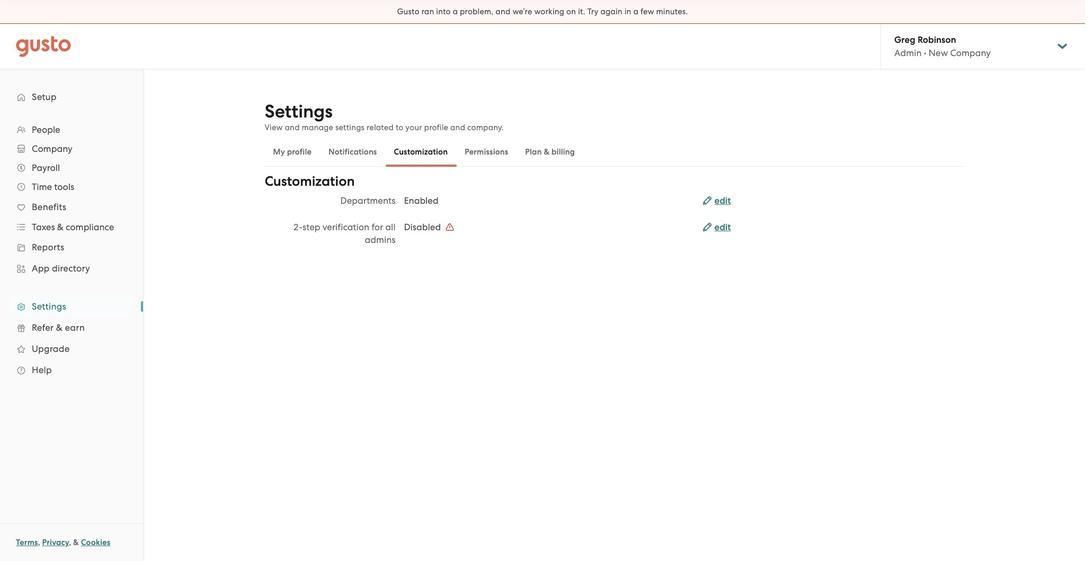 Task type: describe. For each thing, give the bounding box(es) containing it.
1 horizontal spatial and
[[451, 123, 466, 133]]

gusto
[[397, 7, 420, 16]]

privacy link
[[42, 539, 69, 548]]

settings tabs tab list
[[265, 137, 964, 167]]

2-step verification for all admins
[[293, 222, 396, 245]]

2 a from the left
[[634, 7, 639, 16]]

& left 'cookies' button
[[73, 539, 79, 548]]

app directory
[[32, 263, 90, 274]]

edit button for enabled
[[703, 195, 731, 208]]

notifications button
[[320, 139, 386, 165]]

minutes.
[[656, 7, 688, 16]]

compliance
[[66, 222, 114, 233]]

company inside dropdown button
[[32, 144, 72, 154]]

1 , from the left
[[38, 539, 40, 548]]

greg robinson admin • new company
[[895, 34, 991, 58]]

people
[[32, 125, 60, 135]]

greg
[[895, 34, 916, 46]]

settings for settings
[[32, 302, 66, 312]]

billing
[[552, 147, 575, 157]]

refer
[[32, 323, 54, 333]]

settings view and manage settings related to your profile and company.
[[265, 101, 504, 133]]

& for earn
[[56, 323, 63, 333]]

payroll button
[[11, 158, 133, 178]]

profile inside settings view and manage settings related to your profile and company.
[[424, 123, 449, 133]]

1 vertical spatial customization
[[265, 173, 355, 190]]

new
[[929, 48, 948, 58]]

notifications
[[329, 147, 377, 157]]

& for billing
[[544, 147, 550, 157]]

customization button
[[386, 139, 457, 165]]

enabled
[[404, 196, 439, 206]]

for
[[372, 222, 383, 233]]

to
[[396, 123, 404, 133]]

module__icon___go7vc image
[[446, 223, 454, 232]]

benefits
[[32, 202, 66, 213]]

related
[[367, 123, 394, 133]]

time
[[32, 182, 52, 192]]

ran
[[422, 7, 434, 16]]

robinson
[[918, 34, 957, 46]]

again
[[601, 7, 623, 16]]

time tools
[[32, 182, 74, 192]]

upgrade
[[32, 344, 70, 355]]

cookies button
[[81, 537, 110, 550]]

company.
[[468, 123, 504, 133]]

view
[[265, 123, 283, 133]]

2 horizontal spatial and
[[496, 7, 511, 16]]

all
[[386, 222, 396, 233]]

setup link
[[11, 87, 133, 107]]

directory
[[52, 263, 90, 274]]

app
[[32, 263, 50, 274]]

we're
[[513, 7, 532, 16]]

permissions button
[[457, 139, 517, 165]]

it.
[[578, 7, 586, 16]]

my profile
[[273, 147, 312, 157]]

benefits link
[[11, 198, 133, 217]]

terms link
[[16, 539, 38, 548]]

setup
[[32, 92, 57, 102]]

admins
[[365, 235, 396, 245]]

2-
[[293, 222, 303, 233]]

problem,
[[460, 7, 494, 16]]



Task type: locate. For each thing, give the bounding box(es) containing it.
into
[[436, 7, 451, 16]]

1 vertical spatial edit button
[[703, 222, 731, 234]]

customization down your on the top
[[394, 147, 448, 157]]

refer & earn link
[[11, 319, 133, 338]]

gusto navigation element
[[0, 69, 143, 398]]

taxes & compliance
[[32, 222, 114, 233]]

profile
[[424, 123, 449, 133], [287, 147, 312, 157]]

plan
[[525, 147, 542, 157]]

1 horizontal spatial a
[[634, 7, 639, 16]]

company down "people"
[[32, 144, 72, 154]]

list containing people
[[0, 120, 143, 381]]

settings inside list
[[32, 302, 66, 312]]

,
[[38, 539, 40, 548], [69, 539, 71, 548]]

0 vertical spatial edit button
[[703, 195, 731, 208]]

and left we're
[[496, 7, 511, 16]]

0 vertical spatial profile
[[424, 123, 449, 133]]

profile right my
[[287, 147, 312, 157]]

app directory link
[[11, 259, 133, 278]]

terms
[[16, 539, 38, 548]]

&
[[544, 147, 550, 157], [57, 222, 64, 233], [56, 323, 63, 333], [73, 539, 79, 548]]

1 horizontal spatial settings
[[265, 101, 333, 122]]

terms , privacy , & cookies
[[16, 539, 110, 548]]

0 vertical spatial company
[[951, 48, 991, 58]]

home image
[[16, 36, 71, 57]]

profile right your on the top
[[424, 123, 449, 133]]

manage
[[302, 123, 333, 133]]

admin
[[895, 48, 922, 58]]

disabled
[[404, 222, 443, 233]]

a right into
[[453, 7, 458, 16]]

on
[[567, 7, 576, 16]]

settings for settings view and manage settings related to your profile and company.
[[265, 101, 333, 122]]

taxes
[[32, 222, 55, 233]]

edit button for disabled
[[703, 222, 731, 234]]

0 horizontal spatial customization
[[265, 173, 355, 190]]

settings
[[336, 123, 365, 133]]

taxes & compliance button
[[11, 218, 133, 237]]

0 vertical spatial customization
[[394, 147, 448, 157]]

•
[[924, 48, 927, 58]]

try
[[588, 7, 599, 16]]

plan & billing button
[[517, 139, 584, 165]]

edit
[[715, 196, 731, 207], [715, 222, 731, 233]]

reports link
[[11, 238, 133, 257]]

people button
[[11, 120, 133, 139]]

your
[[406, 123, 422, 133]]

2 edit from the top
[[715, 222, 731, 233]]

& inside button
[[544, 147, 550, 157]]

1 vertical spatial settings
[[32, 302, 66, 312]]

edit button
[[703, 195, 731, 208], [703, 222, 731, 234]]

2 edit button from the top
[[703, 222, 731, 234]]

verification
[[323, 222, 369, 233]]

earn
[[65, 323, 85, 333]]

customization
[[394, 147, 448, 157], [265, 173, 355, 190]]

upgrade link
[[11, 340, 133, 359]]

my profile button
[[265, 139, 320, 165]]

and
[[496, 7, 511, 16], [285, 123, 300, 133], [451, 123, 466, 133]]

1 horizontal spatial ,
[[69, 539, 71, 548]]

payroll
[[32, 163, 60, 173]]

settings inside settings view and manage settings related to your profile and company.
[[265, 101, 333, 122]]

, left 'cookies' button
[[69, 539, 71, 548]]

company button
[[11, 139, 133, 158]]

& for compliance
[[57, 222, 64, 233]]

& left the 'earn'
[[56, 323, 63, 333]]

edit for disabled
[[715, 222, 731, 233]]

a
[[453, 7, 458, 16], [634, 7, 639, 16]]

0 horizontal spatial a
[[453, 7, 458, 16]]

edit for enabled
[[715, 196, 731, 207]]

1 horizontal spatial customization
[[394, 147, 448, 157]]

gusto ran into a problem, and we're working on it. try again in a few minutes.
[[397, 7, 688, 16]]

few
[[641, 7, 654, 16]]

settings up "refer"
[[32, 302, 66, 312]]

1 horizontal spatial company
[[951, 48, 991, 58]]

& inside dropdown button
[[57, 222, 64, 233]]

2 , from the left
[[69, 539, 71, 548]]

1 horizontal spatial profile
[[424, 123, 449, 133]]

step
[[303, 222, 320, 233]]

1 vertical spatial edit
[[715, 222, 731, 233]]

1 vertical spatial company
[[32, 144, 72, 154]]

1 edit from the top
[[715, 196, 731, 207]]

company inside greg robinson admin • new company
[[951, 48, 991, 58]]

reports
[[32, 242, 64, 253]]

customization inside button
[[394, 147, 448, 157]]

time tools button
[[11, 178, 133, 197]]

departments
[[341, 196, 396, 206]]

tools
[[54, 182, 74, 192]]

settings up manage
[[265, 101, 333, 122]]

settings
[[265, 101, 333, 122], [32, 302, 66, 312]]

help link
[[11, 361, 133, 380]]

help
[[32, 365, 52, 376]]

0 horizontal spatial and
[[285, 123, 300, 133]]

, left the privacy
[[38, 539, 40, 548]]

list
[[0, 120, 143, 381]]

company right 'new'
[[951, 48, 991, 58]]

refer & earn
[[32, 323, 85, 333]]

and right view
[[285, 123, 300, 133]]

cookies
[[81, 539, 110, 548]]

in
[[625, 7, 632, 16]]

& right taxes on the top of the page
[[57, 222, 64, 233]]

1 vertical spatial profile
[[287, 147, 312, 157]]

0 vertical spatial settings
[[265, 101, 333, 122]]

working
[[535, 7, 565, 16]]

& right the plan
[[544, 147, 550, 157]]

0 horizontal spatial profile
[[287, 147, 312, 157]]

privacy
[[42, 539, 69, 548]]

customization down my profile
[[265, 173, 355, 190]]

profile inside button
[[287, 147, 312, 157]]

1 a from the left
[[453, 7, 458, 16]]

0 horizontal spatial ,
[[38, 539, 40, 548]]

and left company.
[[451, 123, 466, 133]]

a right in
[[634, 7, 639, 16]]

plan & billing
[[525, 147, 575, 157]]

1 edit button from the top
[[703, 195, 731, 208]]

permissions
[[465, 147, 509, 157]]

0 vertical spatial edit
[[715, 196, 731, 207]]

0 horizontal spatial settings
[[32, 302, 66, 312]]

my
[[273, 147, 285, 157]]

settings link
[[11, 297, 133, 316]]

0 horizontal spatial company
[[32, 144, 72, 154]]

company
[[951, 48, 991, 58], [32, 144, 72, 154]]



Task type: vqa. For each thing, say whether or not it's contained in the screenshot.
the topmost EDIT 'BUTTON'
yes



